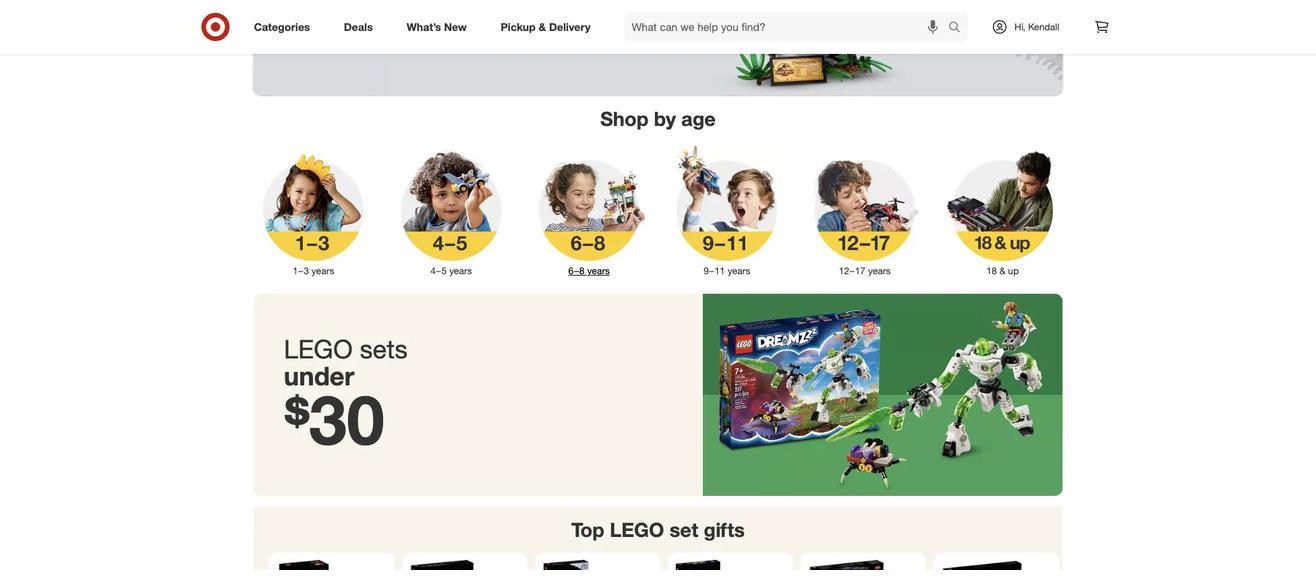 Task type: describe. For each thing, give the bounding box(es) containing it.
by
[[654, 107, 676, 130]]

6–8 years
[[569, 265, 610, 277]]

top
[[571, 518, 605, 542]]

18 & up link
[[934, 141, 1072, 278]]

12–17
[[839, 265, 866, 277]]

what's new
[[407, 20, 467, 33]]

pickup & delivery
[[501, 20, 591, 33]]

deals link
[[332, 12, 390, 42]]

9–11 years
[[704, 265, 751, 277]]

new
[[444, 20, 467, 33]]

9–11
[[704, 265, 725, 277]]

12–17 years
[[839, 265, 891, 277]]

pickup
[[501, 20, 536, 33]]

set
[[670, 518, 699, 542]]

what's
[[407, 20, 441, 33]]

18
[[987, 265, 997, 277]]

12–17 years link
[[796, 141, 934, 278]]

under
[[284, 361, 354, 392]]

shop by age
[[601, 107, 716, 130]]

lego sets under
[[284, 334, 408, 392]]

& for pickup
[[539, 20, 546, 33]]

18 & up
[[987, 265, 1019, 277]]

1–3 years
[[293, 265, 334, 277]]

6–8
[[569, 265, 585, 277]]

sets
[[360, 334, 408, 365]]

4–5
[[431, 265, 447, 277]]

kendall
[[1029, 21, 1060, 33]]

1–3
[[293, 265, 309, 277]]



Task type: locate. For each thing, give the bounding box(es) containing it.
search
[[943, 22, 975, 35]]

& right 18
[[1000, 265, 1006, 277]]

deals
[[344, 20, 373, 33]]

3 years from the left
[[587, 265, 610, 277]]

& inside 18 & up link
[[1000, 265, 1006, 277]]

1 horizontal spatial &
[[1000, 265, 1006, 277]]

hi,
[[1015, 21, 1026, 33]]

years right 4–5 at left
[[450, 265, 472, 277]]

1 years from the left
[[312, 265, 334, 277]]

years right 1–3
[[312, 265, 334, 277]]

What can we help you find? suggestions appear below search field
[[624, 12, 952, 42]]

lego left set
[[610, 518, 664, 542]]

$30
[[284, 378, 385, 461]]

years inside 6–8 years link
[[587, 265, 610, 277]]

up
[[1008, 265, 1019, 277]]

4–5 years link
[[383, 141, 520, 278]]

years for 12–17 years
[[868, 265, 891, 277]]

0 vertical spatial lego
[[284, 334, 353, 365]]

0 vertical spatial &
[[539, 20, 546, 33]]

lego
[[284, 334, 353, 365], [610, 518, 664, 542]]

years inside 12–17 years link
[[868, 265, 891, 277]]

pickup & delivery link
[[489, 12, 608, 42]]

1–3 years link
[[245, 141, 383, 278]]

lego inside carousel 'region'
[[610, 518, 664, 542]]

5 years from the left
[[868, 265, 891, 277]]

years right 9–11
[[728, 265, 751, 277]]

gifts
[[704, 518, 745, 542]]

age
[[682, 107, 716, 130]]

years inside 4–5 years link
[[450, 265, 472, 277]]

years right 6–8
[[587, 265, 610, 277]]

years right '12–17'
[[868, 265, 891, 277]]

lego left sets in the left of the page
[[284, 334, 353, 365]]

years for 4–5 years
[[450, 265, 472, 277]]

delivery
[[549, 20, 591, 33]]

years for 6–8 years
[[587, 265, 610, 277]]

4–5 years
[[431, 265, 472, 277]]

&
[[539, 20, 546, 33], [1000, 265, 1006, 277]]

1 vertical spatial &
[[1000, 265, 1006, 277]]

years inside the 1–3 years link
[[312, 265, 334, 277]]

carousel region
[[253, 508, 1063, 571]]

& inside pickup & delivery link
[[539, 20, 546, 33]]

categories
[[254, 20, 310, 33]]

hi, kendall
[[1015, 21, 1060, 33]]

6–8 years link
[[520, 141, 658, 278]]

what's new link
[[395, 12, 484, 42]]

4 years from the left
[[728, 265, 751, 277]]

0 horizontal spatial &
[[539, 20, 546, 33]]

years
[[312, 265, 334, 277], [450, 265, 472, 277], [587, 265, 610, 277], [728, 265, 751, 277], [868, 265, 891, 277]]

& for 18
[[1000, 265, 1006, 277]]

search button
[[943, 12, 975, 45]]

1 vertical spatial lego
[[610, 518, 664, 542]]

9–11 years link
[[658, 141, 796, 278]]

top lego set gifts
[[571, 518, 745, 542]]

shop
[[601, 107, 649, 130]]

1 horizontal spatial lego
[[610, 518, 664, 542]]

categories link
[[243, 12, 327, 42]]

2 years from the left
[[450, 265, 472, 277]]

years inside 9–11 years link
[[728, 265, 751, 277]]

& right pickup
[[539, 20, 546, 33]]

lego inside lego sets under
[[284, 334, 353, 365]]

years for 9–11 years
[[728, 265, 751, 277]]

0 horizontal spatial lego
[[284, 334, 353, 365]]

years for 1–3 years
[[312, 265, 334, 277]]



Task type: vqa. For each thing, say whether or not it's contained in the screenshot.
years corresponding to 4–5 years
yes



